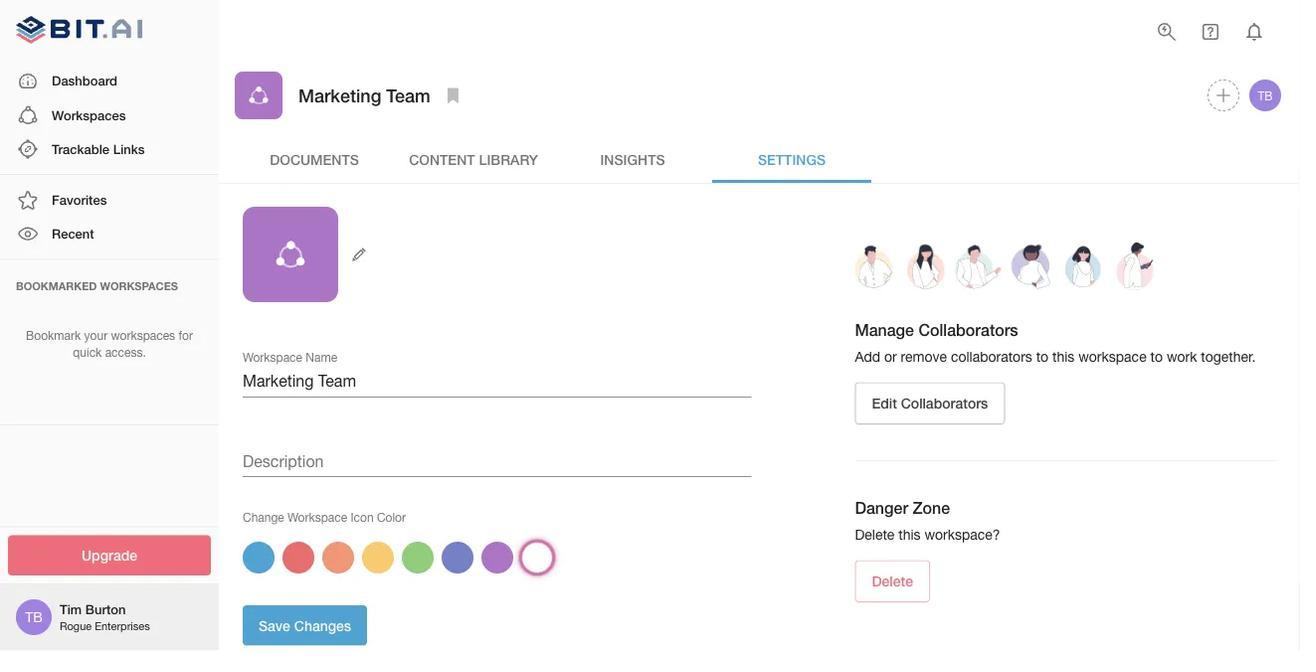 Task type: locate. For each thing, give the bounding box(es) containing it.
delete down "danger zone delete this workspace?" at the right bottom of the page
[[872, 574, 913, 590]]

0 vertical spatial this
[[1053, 349, 1075, 365]]

workspace
[[243, 351, 302, 364], [288, 510, 347, 524]]

quick
[[73, 346, 102, 359]]

burton
[[85, 602, 126, 617]]

remove
[[901, 349, 947, 365]]

workspace?
[[925, 527, 1000, 543]]

favorites
[[52, 192, 107, 208]]

0 vertical spatial delete
[[855, 527, 895, 543]]

0 vertical spatial tb
[[1258, 89, 1273, 102]]

workspaces
[[52, 107, 126, 123]]

settings link
[[712, 135, 871, 183]]

2 to from the left
[[1151, 349, 1163, 365]]

Workspace Name text field
[[243, 366, 752, 398]]

library
[[479, 151, 538, 167]]

team
[[386, 84, 430, 106]]

collaborators down remove
[[901, 396, 988, 412]]

settings
[[758, 151, 826, 167]]

color
[[377, 510, 406, 524]]

collaborators inside manage collaborators add or remove collaborators to this workspace to work together.
[[919, 321, 1018, 340]]

insights link
[[553, 135, 712, 183]]

bookmark image
[[441, 84, 465, 107]]

1 vertical spatial this
[[899, 527, 921, 543]]

1 vertical spatial tb
[[25, 609, 43, 626]]

tab list containing documents
[[235, 135, 1284, 183]]

bookmark your workspaces for quick access.
[[26, 329, 193, 359]]

tim burton rogue enterprises
[[60, 602, 150, 633]]

together.
[[1201, 349, 1256, 365]]

delete inside "danger zone delete this workspace?"
[[855, 527, 895, 543]]

danger
[[855, 499, 908, 518]]

bookmarked workspaces
[[16, 280, 178, 293]]

links
[[113, 141, 145, 157]]

workspace left the icon
[[288, 510, 347, 524]]

content
[[409, 151, 475, 167]]

this left 'workspace'
[[1053, 349, 1075, 365]]

workspaces
[[100, 280, 178, 293]]

1 to from the left
[[1036, 349, 1049, 365]]

work
[[1167, 349, 1197, 365]]

tb button
[[1247, 77, 1284, 114]]

collaborators
[[919, 321, 1018, 340], [901, 396, 988, 412]]

to
[[1036, 349, 1049, 365], [1151, 349, 1163, 365]]

your
[[84, 329, 108, 343]]

for
[[179, 329, 193, 343]]

0 horizontal spatial to
[[1036, 349, 1049, 365]]

0 vertical spatial collaborators
[[919, 321, 1018, 340]]

workspace left name
[[243, 351, 302, 364]]

workspaces
[[111, 329, 175, 343]]

bookmark
[[26, 329, 81, 343]]

to right collaborators
[[1036, 349, 1049, 365]]

workspace name
[[243, 351, 337, 364]]

collaborators inside button
[[901, 396, 988, 412]]

1 horizontal spatial tb
[[1258, 89, 1273, 102]]

save
[[259, 618, 290, 634]]

1 horizontal spatial to
[[1151, 349, 1163, 365]]

1 vertical spatial collaborators
[[901, 396, 988, 412]]

documents
[[270, 151, 359, 167]]

to left work
[[1151, 349, 1163, 365]]

workspaces button
[[0, 98, 219, 132]]

1 horizontal spatial this
[[1053, 349, 1075, 365]]

0 horizontal spatial this
[[899, 527, 921, 543]]

access.
[[105, 346, 146, 359]]

collaborators up collaborators
[[919, 321, 1018, 340]]

this
[[1053, 349, 1075, 365], [899, 527, 921, 543]]

collaborators for edit
[[901, 396, 988, 412]]

1 vertical spatial delete
[[872, 574, 913, 590]]

tab list
[[235, 135, 1284, 183]]

this down 'zone'
[[899, 527, 921, 543]]

save changes button
[[243, 606, 367, 646]]

trackable links
[[52, 141, 145, 157]]

delete
[[855, 527, 895, 543], [872, 574, 913, 590]]

tb
[[1258, 89, 1273, 102], [25, 609, 43, 626]]

documents link
[[235, 135, 394, 183]]

delete down the danger
[[855, 527, 895, 543]]



Task type: describe. For each thing, give the bounding box(es) containing it.
save changes
[[259, 618, 351, 634]]

change
[[243, 510, 284, 524]]

bookmarked
[[16, 280, 97, 293]]

favorites button
[[0, 183, 219, 217]]

upgrade button
[[8, 536, 211, 576]]

or
[[884, 349, 897, 365]]

changes
[[294, 618, 351, 634]]

zone
[[913, 499, 950, 518]]

dashboard
[[52, 73, 117, 89]]

name
[[306, 351, 337, 364]]

manage
[[855, 321, 914, 340]]

collaborators for manage
[[919, 321, 1018, 340]]

edit
[[872, 396, 897, 412]]

trackable
[[52, 141, 109, 157]]

enterprises
[[95, 620, 150, 633]]

delete inside button
[[872, 574, 913, 590]]

Workspace Description text field
[[243, 446, 752, 478]]

this inside "danger zone delete this workspace?"
[[899, 527, 921, 543]]

0 vertical spatial workspace
[[243, 351, 302, 364]]

edit collaborators
[[872, 396, 988, 412]]

rogue
[[60, 620, 92, 633]]

content library link
[[394, 135, 553, 183]]

tim
[[60, 602, 82, 617]]

recent button
[[0, 217, 219, 251]]

add
[[855, 349, 881, 365]]

manage collaborators add or remove collaborators to this workspace to work together.
[[855, 321, 1256, 365]]

0 horizontal spatial tb
[[25, 609, 43, 626]]

this inside manage collaborators add or remove collaborators to this workspace to work together.
[[1053, 349, 1075, 365]]

delete button
[[855, 561, 930, 603]]

1 vertical spatial workspace
[[288, 510, 347, 524]]

recent
[[52, 226, 94, 242]]

dashboard button
[[0, 64, 219, 98]]

edit collaborators button
[[855, 383, 1005, 425]]

workspace
[[1079, 349, 1147, 365]]

trackable links button
[[0, 132, 219, 166]]

collaborators
[[951, 349, 1032, 365]]

danger zone delete this workspace?
[[855, 499, 1000, 543]]

content library
[[409, 151, 538, 167]]

marketing
[[298, 84, 381, 106]]

change workspace icon color
[[243, 510, 406, 524]]

insights
[[600, 151, 665, 167]]

upgrade
[[82, 548, 137, 564]]

icon
[[351, 510, 374, 524]]

tb inside button
[[1258, 89, 1273, 102]]

marketing team
[[298, 84, 430, 106]]



Task type: vqa. For each thing, say whether or not it's contained in the screenshot.
Table of Contents image
no



